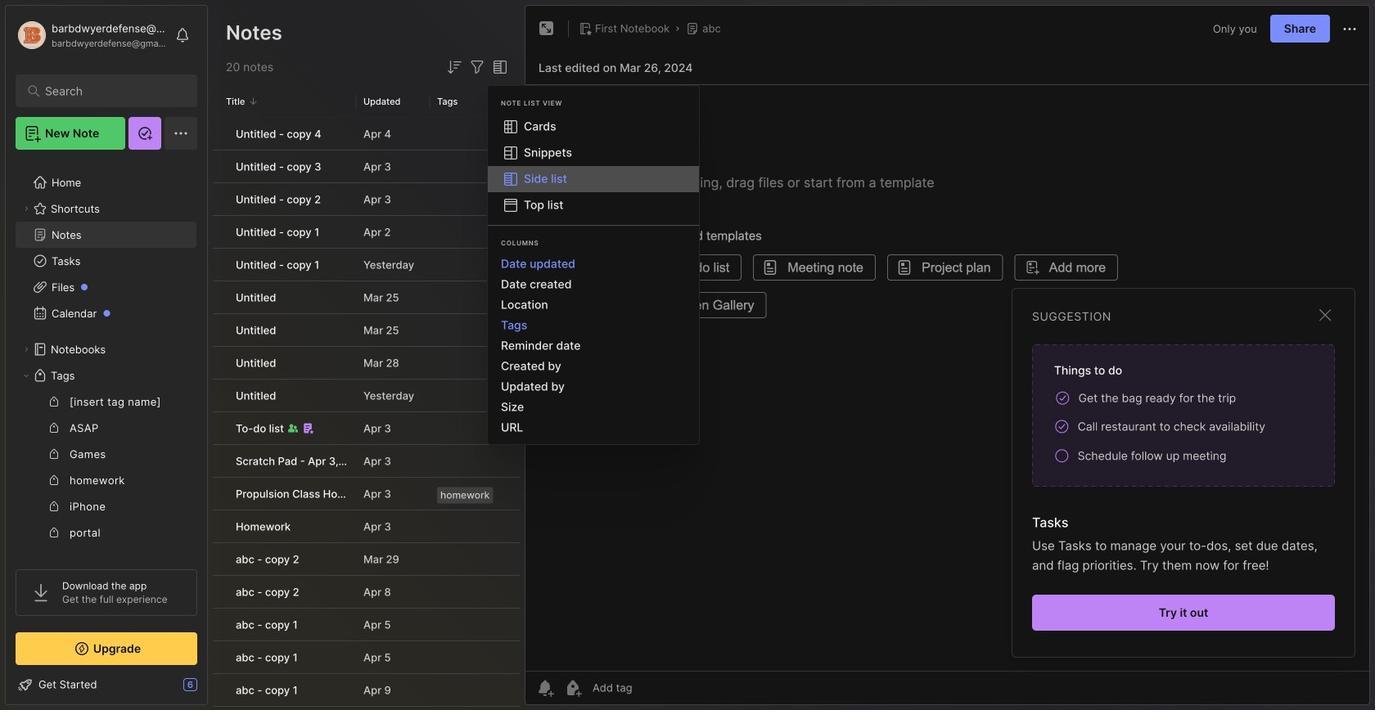 Task type: describe. For each thing, give the bounding box(es) containing it.
click to collapse image
[[207, 680, 219, 700]]

expand note image
[[537, 19, 557, 38]]

2 dropdown list menu from the top
[[488, 254, 699, 438]]

Search text field
[[45, 83, 176, 99]]

group inside main element
[[16, 389, 196, 651]]

expand notebooks image
[[21, 345, 31, 354]]

tree inside main element
[[6, 160, 207, 710]]

View options field
[[487, 57, 510, 77]]

none search field inside main element
[[45, 81, 176, 101]]

Note Editor text field
[[525, 84, 1369, 671]]



Task type: locate. For each thing, give the bounding box(es) containing it.
0 vertical spatial dropdown list menu
[[488, 114, 699, 219]]

group
[[16, 389, 196, 651]]

menu item
[[488, 166, 699, 192]]

dropdown list menu
[[488, 114, 699, 219], [488, 254, 699, 438]]

main element
[[0, 0, 213, 710]]

add tag image
[[563, 679, 583, 698]]

1 dropdown list menu from the top
[[488, 114, 699, 219]]

more actions image
[[1340, 19, 1359, 39]]

row group
[[213, 118, 520, 710]]

tree
[[6, 160, 207, 710]]

More actions field
[[1340, 18, 1359, 39]]

expand tags image
[[21, 371, 31, 381]]

Account field
[[16, 19, 167, 52]]

add a reminder image
[[535, 679, 555, 698]]

cell
[[213, 118, 226, 150], [213, 151, 226, 183], [213, 183, 226, 215], [213, 216, 226, 248], [213, 249, 226, 281], [213, 282, 226, 313], [213, 314, 226, 346], [213, 347, 226, 379], [213, 380, 226, 412], [213, 413, 226, 444], [213, 445, 226, 477], [213, 478, 226, 510], [213, 511, 226, 543], [213, 543, 226, 575], [213, 576, 226, 608], [213, 609, 226, 641], [213, 642, 226, 674], [213, 674, 226, 706], [431, 707, 520, 710]]

Add tag field
[[591, 681, 714, 695]]

Add filters field
[[467, 57, 487, 77]]

1 vertical spatial dropdown list menu
[[488, 254, 699, 438]]

None search field
[[45, 81, 176, 101]]

Help and Learning task checklist field
[[6, 672, 207, 698]]

Sort options field
[[444, 57, 464, 77]]

note window element
[[525, 5, 1370, 710]]

add filters image
[[467, 57, 487, 77]]



Task type: vqa. For each thing, say whether or not it's contained in the screenshot.
bottommost Personal
no



